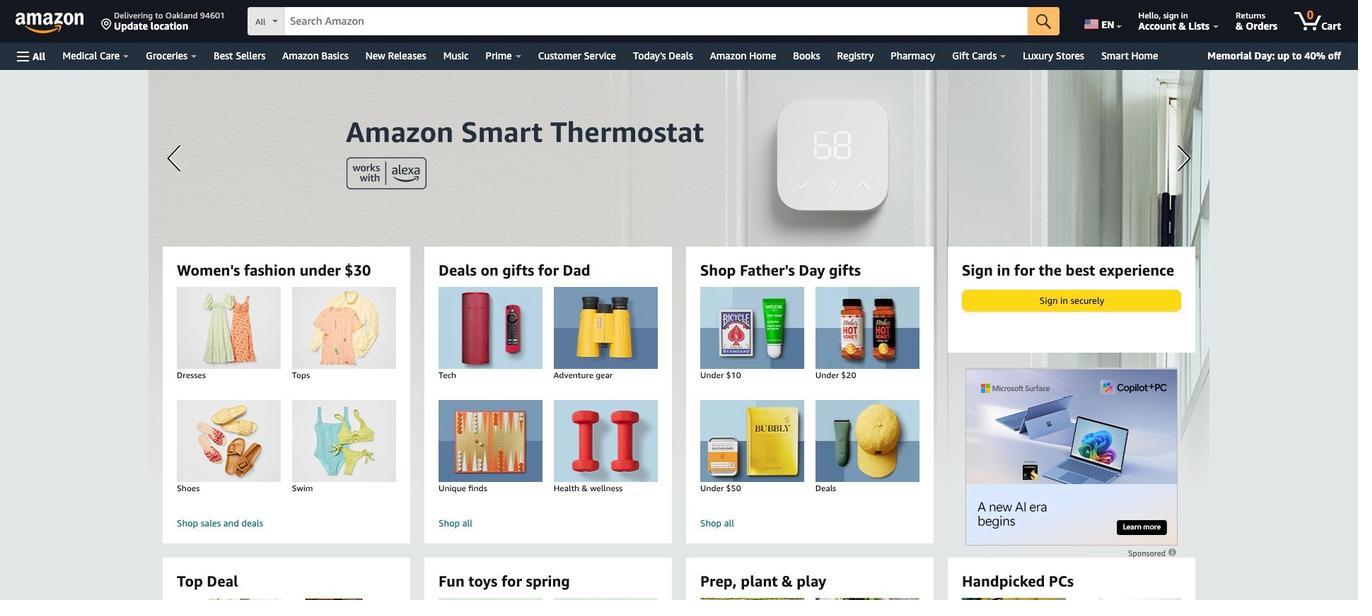 Task type: vqa. For each thing, say whether or not it's contained in the screenshot.
Shoes Image
yes



Task type: locate. For each thing, give the bounding box(es) containing it.
bubbles image
[[439, 599, 543, 601]]

under $10 image
[[687, 288, 818, 370]]

gardening tools image
[[816, 599, 920, 601]]

navigation navigation
[[0, 0, 1359, 70]]

monitors image
[[1078, 599, 1182, 601]]

laptops image
[[962, 599, 1067, 601]]

main content
[[0, 70, 1359, 601]]

None search field
[[248, 7, 1060, 37]]

health & wellness image
[[540, 401, 672, 483]]

None submit
[[1028, 7, 1060, 35]]

deals image
[[802, 401, 934, 483]]

tops image
[[278, 288, 410, 370]]

lawn care image
[[701, 599, 805, 601]]

levi's men's and women's apparel image
[[207, 599, 366, 601]]

none search field inside the navigation navigation
[[248, 7, 1060, 37]]



Task type: describe. For each thing, give the bounding box(es) containing it.
amazon image
[[16, 13, 84, 34]]

shoes image
[[163, 401, 295, 483]]

under $20 image
[[802, 288, 934, 370]]

amazon smart thermostat. works with alexa. image
[[149, 70, 1210, 495]]

swim image
[[278, 401, 410, 483]]

dresses image
[[163, 288, 295, 370]]

tech image
[[425, 288, 557, 370]]

unique finds image
[[425, 401, 557, 483]]

adventure gear image
[[540, 288, 672, 370]]

none submit inside the navigation navigation
[[1028, 7, 1060, 35]]

pool & water image
[[554, 599, 658, 601]]

under $50 image
[[687, 401, 818, 483]]

Search Amazon text field
[[284, 8, 1028, 35]]



